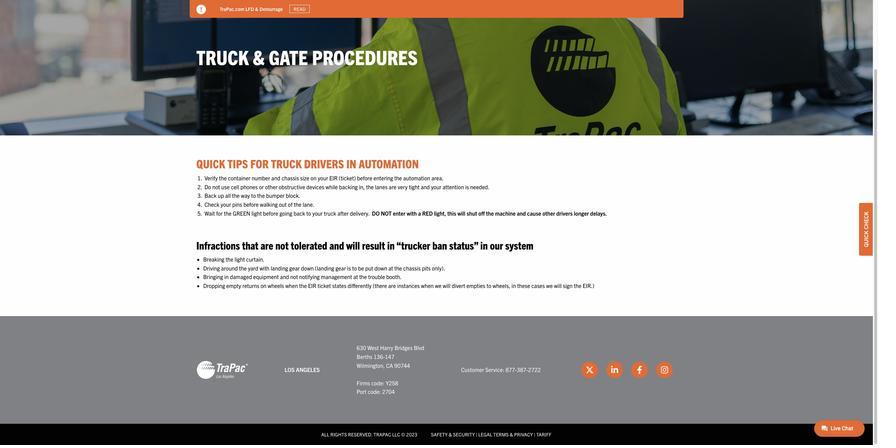 Task type: vqa. For each thing, say whether or not it's contained in the screenshot.
or
yes



Task type: describe. For each thing, give the bounding box(es) containing it.
cause
[[527, 210, 541, 217]]

the down notifying
[[299, 282, 307, 289]]

eir inside verify the container number and chassis size on your eir (ticket) before entering the automation area. do not use cell phones or other obstructive devices while backing in, the lanes are very tight and your attention is needed. back up all the way to the bumper block. check your pins before walking out of the lane. wait for the green light before going back to your truck after delivery. do not enter with a red light, this will shut off the machine and cause other drivers longer delays.
[[329, 175, 338, 182]]

landing
[[271, 265, 288, 272]]

the right off
[[486, 210, 494, 217]]

0 vertical spatial at
[[388, 265, 393, 272]]

infractions
[[196, 238, 240, 252]]

status"
[[449, 238, 478, 252]]

infractions that are not tolerated and will result in "trucker ban status" in our system
[[196, 238, 533, 252]]

will left result
[[346, 238, 360, 252]]

the right sign
[[574, 282, 582, 289]]

truck & gate procedures
[[196, 44, 418, 69]]

firms code:  y258 port code:  2704
[[357, 380, 398, 395]]

west
[[367, 345, 379, 351]]

1 | from the left
[[476, 432, 477, 438]]

2 gear from the left
[[336, 265, 346, 272]]

the down be
[[359, 273, 367, 280]]

not inside breaking the light curtain. driving around the yard with landing gear down (landing gear is to be put down at the chassis pits only). bringing in damaged equipment and not notifying management at the trouble booth. dropping empty returns on wheels when the eir ticket states differently (there are instances when we will divert empties to wheels, in these cases we will sign the eir.)
[[290, 273, 298, 280]]

quick check link
[[859, 203, 873, 256]]

light inside breaking the light curtain. driving around the yard with landing gear down (landing gear is to be put down at the chassis pits only). bringing in damaged equipment and not notifying management at the trouble booth. dropping empty returns on wheels when the eir ticket states differently (there are instances when we will divert empties to wheels, in these cases we will sign the eir.)
[[235, 256, 245, 263]]

tariff link
[[536, 432, 552, 438]]

2 vertical spatial before
[[263, 210, 278, 217]]

these
[[517, 282, 530, 289]]

& right lfd
[[255, 6, 258, 12]]

after
[[337, 210, 349, 217]]

y258
[[386, 380, 398, 387]]

trapac.com
[[220, 6, 244, 12]]

to right way
[[251, 192, 256, 199]]

(ticket)
[[339, 175, 356, 182]]

the up around
[[226, 256, 233, 263]]

wheels,
[[493, 282, 510, 289]]

90744
[[394, 362, 410, 369]]

2 down from the left
[[374, 265, 387, 272]]

your down area.
[[431, 183, 441, 190]]

walking
[[260, 201, 278, 208]]

387-
[[517, 366, 528, 373]]

your up 'devices'
[[318, 175, 328, 182]]

bridges
[[395, 345, 413, 351]]

breaking
[[203, 256, 224, 263]]

630 west harry bridges blvd berths 136-147 wilmington, ca 90744
[[357, 345, 424, 369]]

light inside verify the container number and chassis size on your eir (ticket) before entering the automation area. do not use cell phones or other obstructive devices while backing in, the lanes are very tight and your attention is needed. back up all the way to the bumper block. check your pins before walking out of the lane. wait for the green light before going back to your truck after delivery. do not enter with a red light, this will shut off the machine and cause other drivers longer delays.
[[252, 210, 262, 217]]

sign
[[563, 282, 573, 289]]

"trucker
[[396, 238, 430, 252]]

the left green
[[224, 210, 232, 217]]

1 down from the left
[[301, 265, 314, 272]]

legal terms & privacy link
[[478, 432, 533, 438]]

2023
[[406, 432, 417, 438]]

136-
[[374, 353, 385, 360]]

to left be
[[352, 265, 357, 272]]

pits
[[422, 265, 431, 272]]

verify the container number and chassis size on your eir (ticket) before entering the automation area. do not use cell phones or other obstructive devices while backing in, the lanes are very tight and your attention is needed. back up all the way to the bumper block. check your pins before walking out of the lane. wait for the green light before going back to your truck after delivery. do not enter with a red light, this will shut off the machine and cause other drivers longer delays.
[[203, 175, 607, 217]]

blvd
[[414, 345, 424, 351]]

the right of
[[294, 201, 301, 208]]

1 vertical spatial code:
[[368, 388, 381, 395]]

ticket
[[318, 282, 331, 289]]

1 horizontal spatial other
[[542, 210, 555, 217]]

will inside verify the container number and chassis size on your eir (ticket) before entering the automation area. do not use cell phones or other obstructive devices while backing in, the lanes are very tight and your attention is needed. back up all the way to the bumper block. check your pins before walking out of the lane. wait for the green light before going back to your truck after delivery. do not enter with a red light, this will shut off the machine and cause other drivers longer delays.
[[457, 210, 465, 217]]

not
[[381, 210, 392, 217]]

wilmington,
[[357, 362, 385, 369]]

of
[[288, 201, 293, 208]]

1 we from the left
[[435, 282, 442, 289]]

damaged
[[230, 273, 252, 280]]

147
[[385, 353, 394, 360]]

bringing
[[203, 273, 223, 280]]

and inside breaking the light curtain. driving around the yard with landing gear down (landing gear is to be put down at the chassis pits only). bringing in damaged equipment and not notifying management at the trouble booth. dropping empty returns on wheels when the eir ticket states differently (there are instances when we will divert empties to wheels, in these cases we will sign the eir.)
[[280, 273, 289, 280]]

cases
[[531, 282, 545, 289]]

management
[[321, 273, 352, 280]]

check inside verify the container number and chassis size on your eir (ticket) before entering the automation area. do not use cell phones or other obstructive devices while backing in, the lanes are very tight and your attention is needed. back up all the way to the bumper block. check your pins before walking out of the lane. wait for the green light before going back to your truck after delivery. do not enter with a red light, this will shut off the machine and cause other drivers longer delays.
[[204, 201, 219, 208]]

back
[[204, 192, 217, 199]]

the down or
[[257, 192, 265, 199]]

only).
[[432, 265, 445, 272]]

lanes
[[375, 183, 388, 190]]

the up the booth.
[[394, 265, 402, 272]]

the up the damaged
[[239, 265, 247, 272]]

quick check
[[863, 212, 870, 247]]

in up (ticket)
[[346, 156, 356, 171]]

a
[[418, 210, 421, 217]]

footer containing 630 west harry bridges blvd
[[0, 316, 873, 445]]

phones
[[240, 183, 258, 190]]

for inside verify the container number and chassis size on your eir (ticket) before entering the automation area. do not use cell phones or other obstructive devices while backing in, the lanes are very tight and your attention is needed. back up all the way to the bumper block. check your pins before walking out of the lane. wait for the green light before going back to your truck after delivery. do not enter with a red light, this will shut off the machine and cause other drivers longer delays.
[[216, 210, 223, 217]]

our
[[490, 238, 503, 252]]

customer
[[461, 366, 484, 373]]

all rights reserved. trapac llc © 2023
[[321, 432, 417, 438]]

be
[[358, 265, 364, 272]]

area.
[[432, 175, 443, 182]]

tips
[[228, 156, 248, 171]]

0 vertical spatial before
[[357, 175, 372, 182]]

0 horizontal spatial at
[[353, 273, 358, 280]]

with inside verify the container number and chassis size on your eir (ticket) before entering the automation area. do not use cell phones or other obstructive devices while backing in, the lanes are very tight and your attention is needed. back up all the way to the bumper block. check your pins before walking out of the lane. wait for the green light before going back to your truck after delivery. do not enter with a red light, this will shut off the machine and cause other drivers longer delays.
[[407, 210, 417, 217]]

solid image
[[196, 5, 206, 14]]

driving
[[203, 265, 220, 272]]

machine
[[495, 210, 516, 217]]

630
[[357, 345, 366, 351]]

port
[[357, 388, 367, 395]]

the up use
[[219, 175, 227, 182]]

2 we from the left
[[546, 282, 553, 289]]

automation
[[403, 175, 430, 182]]

customer service: 877-387-2722
[[461, 366, 541, 373]]

firms
[[357, 380, 370, 387]]

to down the lane.
[[306, 210, 311, 217]]

are inside verify the container number and chassis size on your eir (ticket) before entering the automation area. do not use cell phones or other obstructive devices while backing in, the lanes are very tight and your attention is needed. back up all the way to the bumper block. check your pins before walking out of the lane. wait for the green light before going back to your truck after delivery. do not enter with a red light, this will shut off the machine and cause other drivers longer delays.
[[389, 183, 396, 190]]

are inside breaking the light curtain. driving around the yard with landing gear down (landing gear is to be put down at the chassis pits only). bringing in damaged equipment and not notifying management at the trouble booth. dropping empty returns on wheels when the eir ticket states differently (there are instances when we will divert empties to wheels, in these cases we will sign the eir.)
[[388, 282, 396, 289]]

eir.)
[[583, 282, 594, 289]]

red
[[422, 210, 433, 217]]

in, the
[[359, 183, 374, 190]]

delays.
[[590, 210, 607, 217]]

safety
[[431, 432, 448, 438]]

pins
[[232, 201, 242, 208]]

quick tips for truck drivers in automation main content
[[190, 156, 683, 296]]

tight
[[409, 183, 420, 190]]

light,
[[434, 210, 446, 217]]

while
[[326, 183, 338, 190]]

in right result
[[387, 238, 395, 252]]

0 horizontal spatial other
[[265, 183, 278, 190]]

this
[[447, 210, 456, 217]]

0 vertical spatial code:
[[371, 380, 384, 387]]

read link
[[290, 5, 310, 13]]

on inside verify the container number and chassis size on your eir (ticket) before entering the automation area. do not use cell phones or other obstructive devices while backing in, the lanes are very tight and your attention is needed. back up all the way to the bumper block. check your pins before walking out of the lane. wait for the green light before going back to your truck after delivery. do not enter with a red light, this will shut off the machine and cause other drivers longer delays.
[[311, 175, 316, 182]]

enter
[[393, 210, 405, 217]]

2722
[[528, 366, 541, 373]]

container
[[228, 175, 250, 182]]

out
[[279, 201, 287, 208]]



Task type: locate. For each thing, give the bounding box(es) containing it.
will right the this on the right top
[[457, 210, 465, 217]]

ban
[[432, 238, 447, 252]]

0 horizontal spatial when
[[285, 282, 298, 289]]

is left be
[[347, 265, 351, 272]]

quick inside main content
[[196, 156, 225, 171]]

read
[[294, 6, 306, 12]]

0 horizontal spatial eir
[[308, 282, 316, 289]]

system
[[505, 238, 533, 252]]

in down around
[[224, 273, 229, 280]]

for
[[250, 156, 269, 171], [216, 210, 223, 217]]

is inside verify the container number and chassis size on your eir (ticket) before entering the automation area. do not use cell phones or other obstructive devices while backing in, the lanes are very tight and your attention is needed. back up all the way to the bumper block. check your pins before walking out of the lane. wait for the green light before going back to your truck after delivery. do not enter with a red light, this will shut off the machine and cause other drivers longer delays.
[[465, 183, 469, 190]]

bumper
[[266, 192, 285, 199]]

with left a
[[407, 210, 417, 217]]

up
[[218, 192, 224, 199]]

1 horizontal spatial down
[[374, 265, 387, 272]]

1 vertical spatial on
[[261, 282, 266, 289]]

1 horizontal spatial check
[[863, 212, 870, 230]]

with up equipment
[[260, 265, 269, 272]]

with
[[407, 210, 417, 217], [260, 265, 269, 272]]

& right terms at the right bottom of the page
[[510, 432, 513, 438]]

before down way
[[243, 201, 259, 208]]

0 vertical spatial on
[[311, 175, 316, 182]]

not up landing
[[275, 238, 289, 252]]

0 horizontal spatial is
[[347, 265, 351, 272]]

your left truck
[[312, 210, 323, 217]]

0 horizontal spatial down
[[301, 265, 314, 272]]

and left cause
[[517, 210, 526, 217]]

quick for quick tips for truck drivers in automation
[[196, 156, 225, 171]]

obstructive
[[279, 183, 305, 190]]

on inside breaking the light curtain. driving around the yard with landing gear down (landing gear is to be put down at the chassis pits only). bringing in damaged equipment and not notifying management at the trouble booth. dropping empty returns on wheels when the eir ticket states differently (there are instances when we will divert empties to wheels, in these cases we will sign the eir.)
[[261, 282, 266, 289]]

at up differently
[[353, 273, 358, 280]]

when down pits
[[421, 282, 434, 289]]

0 horizontal spatial with
[[260, 265, 269, 272]]

tolerated
[[291, 238, 327, 252]]

with inside breaking the light curtain. driving around the yard with landing gear down (landing gear is to be put down at the chassis pits only). bringing in damaged equipment and not notifying management at the trouble booth. dropping empty returns on wheels when the eir ticket states differently (there are instances when we will divert empties to wheels, in these cases we will sign the eir.)
[[260, 265, 269, 272]]

1 horizontal spatial at
[[388, 265, 393, 272]]

backing
[[339, 183, 358, 190]]

in left our
[[480, 238, 488, 252]]

1 vertical spatial are
[[261, 238, 273, 252]]

at up the booth.
[[388, 265, 393, 272]]

light up around
[[235, 256, 245, 263]]

0 horizontal spatial truck
[[196, 44, 249, 69]]

trapac
[[374, 432, 391, 438]]

rights
[[330, 432, 347, 438]]

and right number
[[271, 175, 280, 182]]

2 vertical spatial not
[[290, 273, 298, 280]]

0 horizontal spatial quick
[[196, 156, 225, 171]]

instances
[[397, 282, 420, 289]]

automation
[[359, 156, 419, 171]]

1 vertical spatial truck
[[271, 156, 302, 171]]

1 vertical spatial for
[[216, 210, 223, 217]]

down up trouble
[[374, 265, 387, 272]]

footer
[[0, 316, 873, 445]]

gear up management
[[336, 265, 346, 272]]

will
[[457, 210, 465, 217], [346, 238, 360, 252], [443, 282, 450, 289], [554, 282, 562, 289]]

not inside verify the container number and chassis size on your eir (ticket) before entering the automation area. do not use cell phones or other obstructive devices while backing in, the lanes are very tight and your attention is needed. back up all the way to the bumper block. check your pins before walking out of the lane. wait for the green light before going back to your truck after delivery. do not enter with a red light, this will shut off the machine and cause other drivers longer delays.
[[212, 183, 220, 190]]

down up notifying
[[301, 265, 314, 272]]

size
[[300, 175, 309, 182]]

2 horizontal spatial before
[[357, 175, 372, 182]]

0 horizontal spatial check
[[204, 201, 219, 208]]

divert
[[452, 282, 465, 289]]

chassis left pits
[[403, 265, 421, 272]]

put
[[365, 265, 373, 272]]

truck
[[324, 210, 336, 217]]

chassis inside verify the container number and chassis size on your eir (ticket) before entering the automation area. do not use cell phones or other obstructive devices while backing in, the lanes are very tight and your attention is needed. back up all the way to the bumper block. check your pins before walking out of the lane. wait for the green light before going back to your truck after delivery. do not enter with a red light, this will shut off the machine and cause other drivers longer delays.
[[282, 175, 299, 182]]

code: right port
[[368, 388, 381, 395]]

1 horizontal spatial quick
[[863, 231, 870, 247]]

safety & security link
[[431, 432, 475, 438]]

the up very
[[394, 175, 402, 182]]

1 horizontal spatial we
[[546, 282, 553, 289]]

0 horizontal spatial light
[[235, 256, 245, 263]]

quick tips for truck drivers in automation
[[196, 156, 419, 171]]

0 horizontal spatial not
[[212, 183, 220, 190]]

0 horizontal spatial for
[[216, 210, 223, 217]]

for up number
[[250, 156, 269, 171]]

your down all
[[221, 201, 231, 208]]

are down the booth.
[[388, 282, 396, 289]]

shut
[[467, 210, 477, 217]]

at
[[388, 265, 393, 272], [353, 273, 358, 280]]

to left wheels, on the right
[[487, 282, 491, 289]]

& right safety
[[449, 432, 452, 438]]

1 horizontal spatial |
[[534, 432, 535, 438]]

other right cause
[[542, 210, 555, 217]]

eir down notifying
[[308, 282, 316, 289]]

1 horizontal spatial with
[[407, 210, 417, 217]]

2 | from the left
[[534, 432, 535, 438]]

2 when from the left
[[421, 282, 434, 289]]

877-
[[506, 366, 517, 373]]

1 when from the left
[[285, 282, 298, 289]]

reserved.
[[348, 432, 372, 438]]

is inside breaking the light curtain. driving around the yard with landing gear down (landing gear is to be put down at the chassis pits only). bringing in damaged equipment and not notifying management at the trouble booth. dropping empty returns on wheels when the eir ticket states differently (there are instances when we will divert empties to wheels, in these cases we will sign the eir.)
[[347, 265, 351, 272]]

we right cases
[[546, 282, 553, 289]]

0 vertical spatial for
[[250, 156, 269, 171]]

is left needed. at top
[[465, 183, 469, 190]]

eir up while
[[329, 175, 338, 182]]

chassis inside breaking the light curtain. driving around the yard with landing gear down (landing gear is to be put down at the chassis pits only). bringing in damaged equipment and not notifying management at the trouble booth. dropping empty returns on wheels when the eir ticket states differently (there are instances when we will divert empties to wheels, in these cases we will sign the eir.)
[[403, 265, 421, 272]]

security
[[453, 432, 475, 438]]

gate
[[269, 44, 308, 69]]

and up the (landing
[[329, 238, 344, 252]]

wheels
[[268, 282, 284, 289]]

0 vertical spatial chassis
[[282, 175, 299, 182]]

1 horizontal spatial truck
[[271, 156, 302, 171]]

booth.
[[386, 273, 401, 280]]

states
[[332, 282, 346, 289]]

0 vertical spatial eir
[[329, 175, 338, 182]]

eir inside breaking the light curtain. driving around the yard with landing gear down (landing gear is to be put down at the chassis pits only). bringing in damaged equipment and not notifying management at the trouble booth. dropping empty returns on wheels when the eir ticket states differently (there are instances when we will divert empties to wheels, in these cases we will sign the eir.)
[[308, 282, 316, 289]]

| left legal
[[476, 432, 477, 438]]

0 horizontal spatial we
[[435, 282, 442, 289]]

service:
[[485, 366, 504, 373]]

los
[[285, 366, 295, 373]]

0 horizontal spatial on
[[261, 282, 266, 289]]

delivery.
[[350, 210, 370, 217]]

notifying
[[299, 273, 320, 280]]

gear right landing
[[289, 265, 300, 272]]

1 vertical spatial other
[[542, 210, 555, 217]]

trapac.com lfd & demurrage
[[220, 6, 283, 12]]

returns
[[242, 282, 259, 289]]

1 horizontal spatial chassis
[[403, 265, 421, 272]]

your
[[318, 175, 328, 182], [431, 183, 441, 190], [221, 201, 231, 208], [312, 210, 323, 217]]

the
[[219, 175, 227, 182], [394, 175, 402, 182], [232, 192, 240, 199], [257, 192, 265, 199], [294, 201, 301, 208], [224, 210, 232, 217], [486, 210, 494, 217], [226, 256, 233, 263], [239, 265, 247, 272], [394, 265, 402, 272], [359, 273, 367, 280], [299, 282, 307, 289], [574, 282, 582, 289]]

breaking the light curtain. driving around the yard with landing gear down (landing gear is to be put down at the chassis pits only). bringing in damaged equipment and not notifying management at the trouble booth. dropping empty returns on wheels when the eir ticket states differently (there are instances when we will divert empties to wheels, in these cases we will sign the eir.)
[[203, 256, 594, 289]]

1 vertical spatial is
[[347, 265, 351, 272]]

0 vertical spatial are
[[389, 183, 396, 190]]

2704
[[382, 388, 395, 395]]

lane.
[[303, 201, 314, 208]]

the right all
[[232, 192, 240, 199]]

demurrage
[[260, 6, 283, 12]]

angeles
[[296, 366, 320, 373]]

procedures
[[312, 44, 418, 69]]

1 vertical spatial check
[[863, 212, 870, 230]]

&
[[255, 6, 258, 12], [253, 44, 265, 69], [449, 432, 452, 438], [510, 432, 513, 438]]

yard
[[248, 265, 258, 272]]

eir
[[329, 175, 338, 182], [308, 282, 316, 289]]

and right tight
[[421, 183, 430, 190]]

are left very
[[389, 183, 396, 190]]

berths
[[357, 353, 372, 360]]

| left tariff
[[534, 432, 535, 438]]

1 vertical spatial with
[[260, 265, 269, 272]]

that
[[242, 238, 258, 252]]

1 horizontal spatial on
[[311, 175, 316, 182]]

curtain.
[[246, 256, 264, 263]]

harry
[[380, 345, 393, 351]]

1 vertical spatial quick
[[863, 231, 870, 247]]

1 horizontal spatial when
[[421, 282, 434, 289]]

1 vertical spatial at
[[353, 273, 358, 280]]

legal
[[478, 432, 492, 438]]

1 gear from the left
[[289, 265, 300, 272]]

los angeles
[[285, 366, 320, 373]]

other up bumper
[[265, 183, 278, 190]]

privacy
[[514, 432, 533, 438]]

|
[[476, 432, 477, 438], [534, 432, 535, 438]]

to
[[251, 192, 256, 199], [306, 210, 311, 217], [352, 265, 357, 272], [487, 282, 491, 289]]

empty
[[226, 282, 241, 289]]

on right the "size"
[[311, 175, 316, 182]]

los angeles image
[[196, 361, 248, 380]]

1 vertical spatial before
[[243, 201, 259, 208]]

0 horizontal spatial chassis
[[282, 175, 299, 182]]

code: up 2704
[[371, 380, 384, 387]]

0 vertical spatial light
[[252, 210, 262, 217]]

2 vertical spatial are
[[388, 282, 396, 289]]

1 horizontal spatial for
[[250, 156, 269, 171]]

not right the do
[[212, 183, 220, 190]]

around
[[221, 265, 238, 272]]

light down walking
[[252, 210, 262, 217]]

0 horizontal spatial before
[[243, 201, 259, 208]]

and down landing
[[280, 273, 289, 280]]

we down 'only).'
[[435, 282, 442, 289]]

0 vertical spatial not
[[212, 183, 220, 190]]

1 vertical spatial eir
[[308, 282, 316, 289]]

before up in, the
[[357, 175, 372, 182]]

on down equipment
[[261, 282, 266, 289]]

1 horizontal spatial light
[[252, 210, 262, 217]]

1 vertical spatial not
[[275, 238, 289, 252]]

truck
[[196, 44, 249, 69], [271, 156, 302, 171]]

will left 'divert' on the right bottom
[[443, 282, 450, 289]]

in left these at the bottom of page
[[512, 282, 516, 289]]

not left notifying
[[290, 273, 298, 280]]

1 vertical spatial chassis
[[403, 265, 421, 272]]

all
[[321, 432, 329, 438]]

0 vertical spatial quick
[[196, 156, 225, 171]]

0 horizontal spatial |
[[476, 432, 477, 438]]

will left sign
[[554, 282, 562, 289]]

dropping
[[203, 282, 225, 289]]

chassis up "obstructive"
[[282, 175, 299, 182]]

when right wheels
[[285, 282, 298, 289]]

safety & security | legal terms & privacy | tariff
[[431, 432, 552, 438]]

needed.
[[470, 183, 489, 190]]

cell
[[231, 183, 239, 190]]

(landing
[[315, 265, 334, 272]]

1 vertical spatial light
[[235, 256, 245, 263]]

back
[[294, 210, 305, 217]]

1 horizontal spatial before
[[263, 210, 278, 217]]

0 vertical spatial is
[[465, 183, 469, 190]]

0 horizontal spatial gear
[[289, 265, 300, 272]]

2 horizontal spatial not
[[290, 273, 298, 280]]

off
[[478, 210, 485, 217]]

very
[[398, 183, 408, 190]]

for right wait
[[216, 210, 223, 217]]

truck inside main content
[[271, 156, 302, 171]]

ca
[[386, 362, 393, 369]]

1 horizontal spatial eir
[[329, 175, 338, 182]]

0 vertical spatial with
[[407, 210, 417, 217]]

1 horizontal spatial gear
[[336, 265, 346, 272]]

1 horizontal spatial not
[[275, 238, 289, 252]]

quick for quick check
[[863, 231, 870, 247]]

before down walking
[[263, 210, 278, 217]]

0 vertical spatial check
[[204, 201, 219, 208]]

& left gate
[[253, 44, 265, 69]]

0 vertical spatial other
[[265, 183, 278, 190]]

0 vertical spatial truck
[[196, 44, 249, 69]]

empties
[[466, 282, 485, 289]]

are right the that
[[261, 238, 273, 252]]

light
[[252, 210, 262, 217], [235, 256, 245, 263]]

result
[[362, 238, 385, 252]]

1 horizontal spatial is
[[465, 183, 469, 190]]



